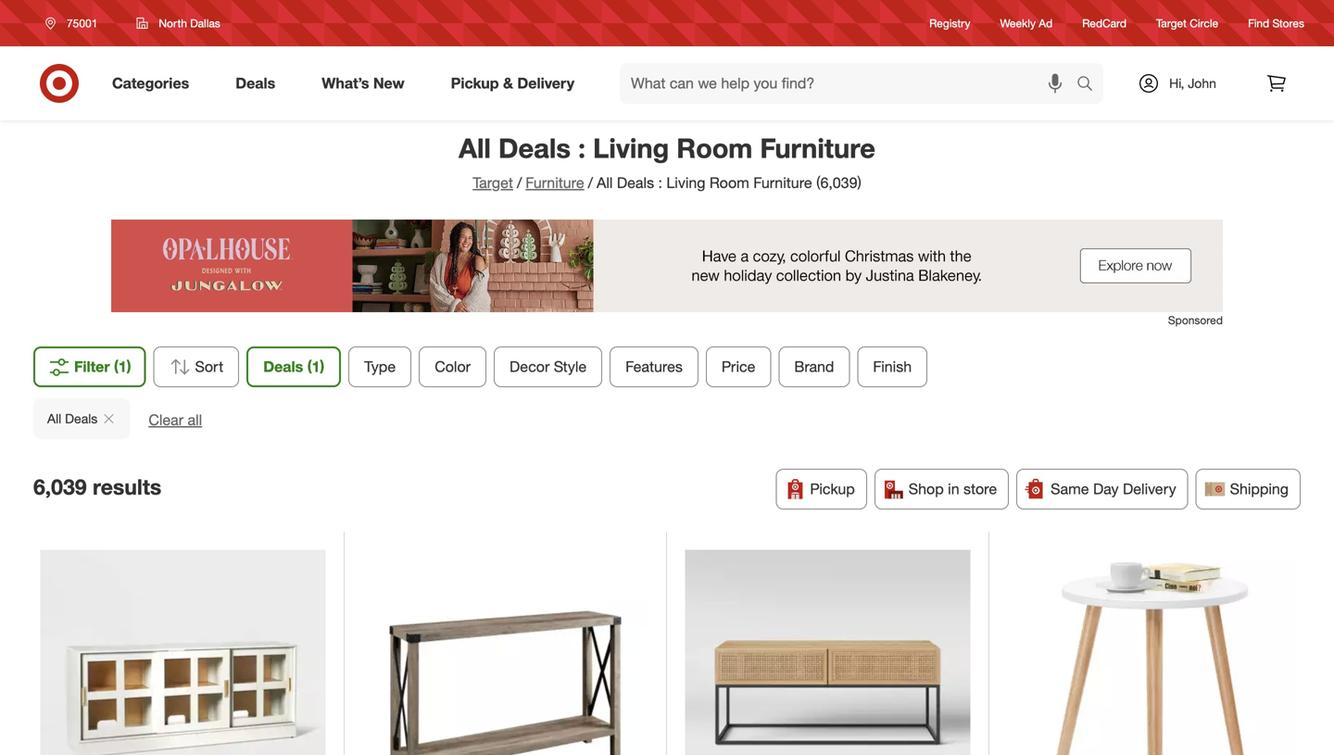 Task type: describe. For each thing, give the bounding box(es) containing it.
north dallas
[[159, 16, 220, 30]]

same day delivery button
[[1017, 469, 1189, 510]]

delivery for pickup & delivery
[[518, 74, 575, 92]]

deals right furniture link
[[617, 174, 654, 192]]

categories link
[[96, 63, 212, 104]]

pickup & delivery link
[[435, 63, 598, 104]]

furniture up (6,039)
[[760, 132, 876, 165]]

sort button
[[153, 347, 239, 387]]

ad
[[1039, 16, 1053, 30]]

filter (1) button
[[33, 347, 146, 387]]

furniture right target link at the top of the page
[[526, 174, 584, 192]]

75001 button
[[33, 6, 117, 40]]

hi,
[[1170, 75, 1185, 91]]

find
[[1248, 16, 1270, 30]]

north dallas button
[[125, 6, 232, 40]]

pickup button
[[776, 469, 867, 510]]

north
[[159, 16, 187, 30]]

in
[[948, 480, 960, 498]]

decor
[[510, 358, 550, 376]]

results
[[93, 474, 162, 500]]

what's new link
[[306, 63, 428, 104]]

what's new
[[322, 74, 405, 92]]

shipping button
[[1196, 469, 1301, 510]]

categories
[[112, 74, 189, 92]]

0 vertical spatial room
[[677, 132, 753, 165]]

style
[[554, 358, 587, 376]]

target inside the all deals : living room furniture target / furniture / all deals : living room furniture (6,039)
[[473, 174, 513, 192]]

search
[[1069, 76, 1113, 94]]

deals inside button
[[65, 411, 98, 427]]

features button
[[610, 347, 699, 387]]

6,039 results
[[33, 474, 162, 500]]

registry link
[[930, 15, 971, 31]]

delivery for same day delivery
[[1123, 480, 1177, 498]]

1 vertical spatial room
[[710, 174, 750, 192]]

deals right sort on the top of page
[[263, 358, 303, 376]]

&
[[503, 74, 513, 92]]

1 vertical spatial :
[[658, 174, 663, 192]]

target circle
[[1157, 16, 1219, 30]]

decor style
[[510, 358, 587, 376]]

what's
[[322, 74, 369, 92]]

weekly ad link
[[1000, 15, 1053, 31]]

0 vertical spatial living
[[593, 132, 669, 165]]

weekly ad
[[1000, 16, 1053, 30]]

75001
[[67, 16, 98, 30]]

What can we help you find? suggestions appear below search field
[[620, 63, 1082, 104]]

same
[[1051, 480, 1089, 498]]

circle
[[1190, 16, 1219, 30]]

pickup & delivery
[[451, 74, 575, 92]]

pickup for pickup
[[810, 480, 855, 498]]



Task type: vqa. For each thing, say whether or not it's contained in the screenshot.
option
no



Task type: locate. For each thing, give the bounding box(es) containing it.
1 horizontal spatial (1)
[[307, 358, 325, 376]]

0 vertical spatial target
[[1157, 16, 1187, 30]]

(1) left type
[[307, 358, 325, 376]]

1 horizontal spatial pickup
[[810, 480, 855, 498]]

features
[[626, 358, 683, 376]]

all down the filter (1) button
[[47, 411, 61, 427]]

registry
[[930, 16, 971, 30]]

6,039
[[33, 474, 87, 500]]

all up target link at the top of the page
[[459, 132, 491, 165]]

sponsored
[[1168, 313, 1223, 327]]

delivery right the day
[[1123, 480, 1177, 498]]

belmar woven drawer coffee table natural - threshold™ image
[[685, 550, 971, 755], [685, 550, 971, 755]]

pickup inside "button"
[[810, 480, 855, 498]]

shop in store
[[909, 480, 997, 498]]

deals
[[236, 74, 275, 92], [499, 132, 571, 165], [617, 174, 654, 192], [263, 358, 303, 376], [65, 411, 98, 427]]

2 (1) from the left
[[307, 358, 325, 376]]

target circle link
[[1157, 15, 1219, 31]]

pickup
[[451, 74, 499, 92], [810, 480, 855, 498]]

(1) for filter (1)
[[114, 358, 131, 376]]

2 vertical spatial all
[[47, 411, 61, 427]]

deals down the filter (1) button
[[65, 411, 98, 427]]

filter (1)
[[74, 358, 131, 376]]

john
[[1188, 75, 1217, 91]]

target
[[1157, 16, 1187, 30], [473, 174, 513, 192]]

/
[[517, 174, 522, 192], [588, 174, 593, 192]]

store
[[964, 480, 997, 498]]

furniture left (6,039)
[[754, 174, 812, 192]]

deals inside 'link'
[[236, 74, 275, 92]]

1 horizontal spatial /
[[588, 174, 593, 192]]

search button
[[1069, 63, 1113, 108]]

(1) inside button
[[114, 358, 131, 376]]

room
[[677, 132, 753, 165], [710, 174, 750, 192]]

color button
[[419, 347, 487, 387]]

(1)
[[114, 358, 131, 376], [307, 358, 325, 376]]

shop in store button
[[875, 469, 1009, 510]]

deals (1)
[[263, 358, 325, 376]]

finish button
[[858, 347, 928, 387]]

all
[[459, 132, 491, 165], [597, 174, 613, 192], [47, 411, 61, 427]]

day
[[1094, 480, 1119, 498]]

1 vertical spatial pickup
[[810, 480, 855, 498]]

type button
[[349, 347, 412, 387]]

0 horizontal spatial delivery
[[518, 74, 575, 92]]

same day delivery
[[1051, 480, 1177, 498]]

pickup for pickup & delivery
[[451, 74, 499, 92]]

sort
[[195, 358, 224, 376]]

brand button
[[779, 347, 850, 387]]

0 horizontal spatial all
[[47, 411, 61, 427]]

clear
[[149, 411, 184, 429]]

0 horizontal spatial target
[[473, 174, 513, 192]]

0 horizontal spatial pickup
[[451, 74, 499, 92]]

: up advertisement region
[[658, 174, 663, 192]]

stores
[[1273, 16, 1305, 30]]

all deals
[[47, 411, 98, 427]]

shop
[[909, 480, 944, 498]]

all deals button
[[33, 399, 130, 439]]

deals link
[[220, 63, 299, 104]]

0 vertical spatial all
[[459, 132, 491, 165]]

0 horizontal spatial /
[[517, 174, 522, 192]]

all for all deals
[[47, 411, 61, 427]]

0 vertical spatial delivery
[[518, 74, 575, 92]]

hi, john
[[1170, 75, 1217, 91]]

redcard link
[[1083, 15, 1127, 31]]

type
[[364, 358, 396, 376]]

1 vertical spatial target
[[473, 174, 513, 192]]

1 / from the left
[[517, 174, 522, 192]]

redcard
[[1083, 16, 1127, 30]]

: up furniture link
[[578, 132, 586, 165]]

clear all button
[[149, 410, 202, 431]]

0 vertical spatial pickup
[[451, 74, 499, 92]]

costway modern round coffee tea side sofa table living room furniture home decor image
[[1008, 550, 1294, 755], [1008, 550, 1294, 755]]

sophie rustic industrial x frame entry table - saracina home image
[[363, 550, 648, 755], [363, 550, 648, 755]]

filter
[[74, 358, 110, 376]]

deals up furniture link
[[499, 132, 571, 165]]

all
[[188, 411, 202, 429]]

target left the circle
[[1157, 16, 1187, 30]]

1 horizontal spatial delivery
[[1123, 480, 1177, 498]]

delivery right &
[[518, 74, 575, 92]]

find stores link
[[1248, 15, 1305, 31]]

0 horizontal spatial (1)
[[114, 358, 131, 376]]

find stores
[[1248, 16, 1305, 30]]

target left furniture link
[[473, 174, 513, 192]]

2 / from the left
[[588, 174, 593, 192]]

new
[[373, 74, 405, 92]]

all inside button
[[47, 411, 61, 427]]

all for all deals : living room furniture target / furniture / all deals : living room furniture (6,039)
[[459, 132, 491, 165]]

(6,039)
[[817, 174, 862, 192]]

1 vertical spatial delivery
[[1123, 480, 1177, 498]]

1 vertical spatial all
[[597, 174, 613, 192]]

furniture link
[[526, 174, 584, 192]]

1 horizontal spatial target
[[1157, 16, 1187, 30]]

advertisement region
[[111, 220, 1223, 312]]

color
[[435, 358, 471, 376]]

deals left the what's
[[236, 74, 275, 92]]

1 vertical spatial living
[[667, 174, 706, 192]]

finish
[[873, 358, 912, 376]]

clear all
[[149, 411, 202, 429]]

1 horizontal spatial all
[[459, 132, 491, 165]]

0 horizontal spatial :
[[578, 132, 586, 165]]

living
[[593, 132, 669, 165], [667, 174, 706, 192]]

2 horizontal spatial all
[[597, 174, 613, 192]]

promontory sliding glass tv stand - threshold™ designed with studio mcgee image
[[40, 550, 326, 755], [40, 550, 326, 755]]

1 horizontal spatial :
[[658, 174, 663, 192]]

(1) right 'filter' on the top of page
[[114, 358, 131, 376]]

all deals : living room furniture target / furniture / all deals : living room furniture (6,039)
[[459, 132, 876, 192]]

target link
[[473, 174, 513, 192]]

price button
[[706, 347, 771, 387]]

(1) for deals (1)
[[307, 358, 325, 376]]

brand
[[795, 358, 834, 376]]

0 vertical spatial :
[[578, 132, 586, 165]]

price
[[722, 358, 756, 376]]

decor style button
[[494, 347, 603, 387]]

delivery
[[518, 74, 575, 92], [1123, 480, 1177, 498]]

/ right furniture link
[[588, 174, 593, 192]]

all right furniture link
[[597, 174, 613, 192]]

/ right target link at the top of the page
[[517, 174, 522, 192]]

furniture
[[760, 132, 876, 165], [526, 174, 584, 192], [754, 174, 812, 192]]

1 (1) from the left
[[114, 358, 131, 376]]

dallas
[[190, 16, 220, 30]]

shipping
[[1230, 480, 1289, 498]]

weekly
[[1000, 16, 1036, 30]]

:
[[578, 132, 586, 165], [658, 174, 663, 192]]

delivery inside 'button'
[[1123, 480, 1177, 498]]



